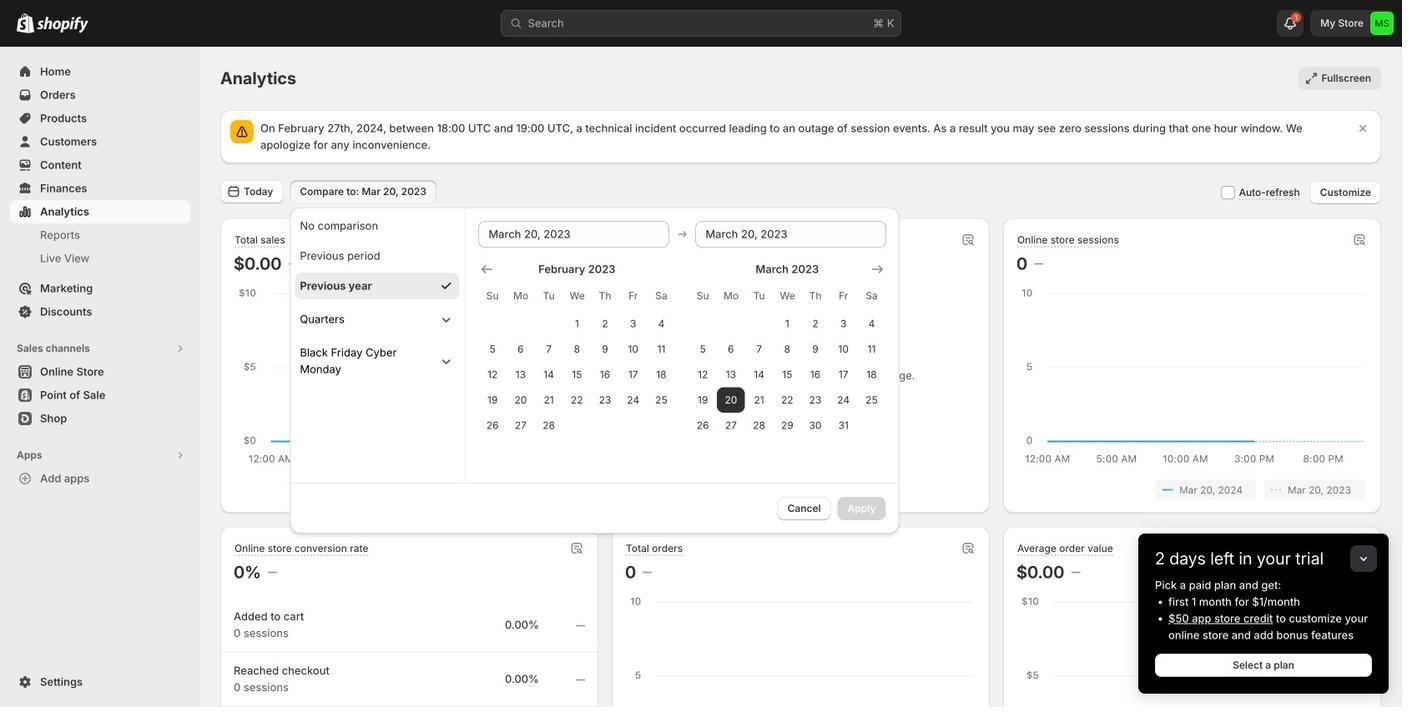 Task type: describe. For each thing, give the bounding box(es) containing it.
saturday element for friday "element" for first the wednesday element from the right
[[858, 281, 886, 311]]

monday element for 2nd the wednesday element from the right
[[507, 281, 535, 311]]

sunday element for the monday element related to first the wednesday element from the right
[[689, 281, 717, 311]]

saturday element for friday "element" for 2nd the wednesday element from the right
[[647, 281, 675, 311]]

friday element for 2nd the wednesday element from the right
[[619, 281, 647, 311]]

shopify image
[[37, 16, 88, 33]]

thursday element for first the wednesday element from the right
[[801, 281, 829, 311]]

1 list from the left
[[237, 480, 582, 500]]

sunday element for 2nd the wednesday element from the right's the monday element
[[478, 281, 507, 311]]

monday element for first the wednesday element from the right
[[717, 281, 745, 311]]

2 grid from the left
[[689, 261, 886, 439]]



Task type: locate. For each thing, give the bounding box(es) containing it.
friday element for first the wednesday element from the right
[[829, 281, 858, 311]]

0 horizontal spatial wednesday element
[[563, 281, 591, 311]]

0 horizontal spatial grid
[[478, 261, 675, 439]]

1 horizontal spatial thursday element
[[801, 281, 829, 311]]

0 horizontal spatial list
[[237, 480, 582, 500]]

2 thursday element from the left
[[801, 281, 829, 311]]

1 monday element from the left
[[507, 281, 535, 311]]

2 sunday element from the left
[[689, 281, 717, 311]]

0 horizontal spatial tuesday element
[[535, 281, 563, 311]]

1 grid from the left
[[478, 261, 675, 439]]

2 monday element from the left
[[717, 281, 745, 311]]

1 yyyy-mm-dd text field from the left
[[478, 221, 669, 248]]

shopify image
[[17, 13, 34, 33]]

1 horizontal spatial saturday element
[[858, 281, 886, 311]]

1 friday element from the left
[[619, 281, 647, 311]]

2 friday element from the left
[[829, 281, 858, 311]]

0 horizontal spatial saturday element
[[647, 281, 675, 311]]

2 yyyy-mm-dd text field from the left
[[695, 221, 886, 248]]

1 horizontal spatial tuesday element
[[745, 281, 773, 311]]

2 list from the left
[[1020, 480, 1365, 500]]

wednesday element
[[563, 281, 591, 311], [773, 281, 801, 311]]

YYYY-MM-DD text field
[[478, 221, 669, 248], [695, 221, 886, 248]]

tuesday element for the monday element related to first the wednesday element from the right
[[745, 281, 773, 311]]

1 sunday element from the left
[[478, 281, 507, 311]]

0 horizontal spatial yyyy-mm-dd text field
[[478, 221, 669, 248]]

1 horizontal spatial sunday element
[[689, 281, 717, 311]]

0 horizontal spatial thursday element
[[591, 281, 619, 311]]

grid
[[478, 261, 675, 439], [689, 261, 886, 439]]

0 horizontal spatial sunday element
[[478, 281, 507, 311]]

thursday element for 2nd the wednesday element from the right
[[591, 281, 619, 311]]

tuesday element
[[535, 281, 563, 311], [745, 281, 773, 311]]

1 horizontal spatial wednesday element
[[773, 281, 801, 311]]

1 wednesday element from the left
[[563, 281, 591, 311]]

2 tuesday element from the left
[[745, 281, 773, 311]]

1 horizontal spatial yyyy-mm-dd text field
[[695, 221, 886, 248]]

2 wednesday element from the left
[[773, 281, 801, 311]]

thursday element
[[591, 281, 619, 311], [801, 281, 829, 311]]

1 saturday element from the left
[[647, 281, 675, 311]]

1 horizontal spatial list
[[1020, 480, 1365, 500]]

saturday element
[[647, 281, 675, 311], [858, 281, 886, 311]]

list
[[237, 480, 582, 500], [1020, 480, 1365, 500]]

1 tuesday element from the left
[[535, 281, 563, 311]]

2 saturday element from the left
[[858, 281, 886, 311]]

monday element
[[507, 281, 535, 311], [717, 281, 745, 311]]

sunday element
[[478, 281, 507, 311], [689, 281, 717, 311]]

1 horizontal spatial grid
[[689, 261, 886, 439]]

friday element
[[619, 281, 647, 311], [829, 281, 858, 311]]

1 horizontal spatial monday element
[[717, 281, 745, 311]]

tuesday element for 2nd the wednesday element from the right's the monday element
[[535, 281, 563, 311]]

1 horizontal spatial friday element
[[829, 281, 858, 311]]

0 horizontal spatial friday element
[[619, 281, 647, 311]]

my store image
[[1370, 12, 1394, 35]]

0 horizontal spatial monday element
[[507, 281, 535, 311]]

1 thursday element from the left
[[591, 281, 619, 311]]



Task type: vqa. For each thing, say whether or not it's contained in the screenshot.
second Tuesday "element" from the left
yes



